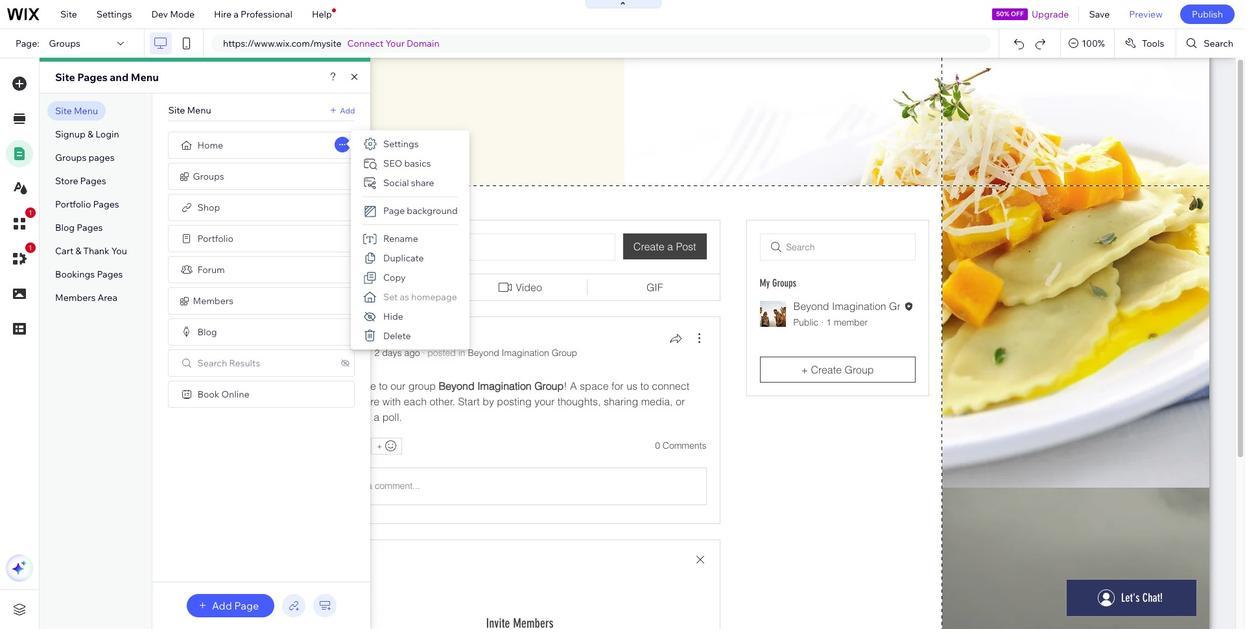 Task type: describe. For each thing, give the bounding box(es) containing it.
copy
[[383, 272, 406, 283]]

forum
[[197, 264, 225, 276]]

save
[[1089, 8, 1110, 20]]

0 horizontal spatial site menu
[[55, 105, 98, 117]]

as
[[400, 291, 409, 303]]

bookings pages
[[55, 269, 123, 280]]

set as homepage
[[383, 291, 457, 303]]

connect
[[347, 38, 384, 49]]

1 vertical spatial settings
[[383, 138, 419, 150]]

1 horizontal spatial menu
[[131, 71, 159, 84]]

social
[[383, 177, 409, 189]]

50% off
[[996, 10, 1024, 18]]

share
[[411, 177, 434, 189]]

pages for store
[[80, 175, 106, 187]]

50%
[[996, 10, 1010, 18]]

search button
[[1177, 29, 1245, 58]]

portfolio pages
[[55, 198, 119, 210]]

login
[[95, 128, 119, 140]]

book online
[[197, 389, 249, 400]]

blog pages
[[55, 222, 103, 234]]

delete
[[383, 330, 411, 342]]

save button
[[1080, 0, 1120, 29]]

homepage
[[411, 291, 457, 303]]

your
[[386, 38, 405, 49]]

https://www.wix.com/mysite
[[223, 38, 342, 49]]

duplicate
[[383, 252, 424, 264]]

help
[[312, 8, 332, 20]]

results
[[229, 357, 260, 369]]

online
[[221, 389, 249, 400]]

set
[[383, 291, 398, 303]]

1 vertical spatial groups
[[55, 152, 86, 163]]

basics
[[404, 158, 431, 169]]

pages for bookings
[[97, 269, 123, 280]]

100%
[[1082, 38, 1105, 49]]

store pages
[[55, 175, 106, 187]]

blog for blog pages
[[55, 222, 75, 234]]

signup & login
[[55, 128, 119, 140]]

0 vertical spatial groups
[[49, 38, 80, 49]]

thank
[[83, 245, 109, 257]]

page inside button
[[234, 599, 259, 612]]

a
[[234, 8, 239, 20]]

add for add
[[340, 105, 355, 115]]

hide
[[383, 311, 403, 322]]

add page
[[212, 599, 259, 612]]

shop
[[197, 202, 220, 213]]

portfolio for portfolio
[[197, 233, 233, 245]]

domain
[[407, 38, 440, 49]]

0 horizontal spatial menu
[[74, 105, 98, 117]]

social share
[[383, 177, 434, 189]]

seo basics
[[383, 158, 431, 169]]

hire a professional
[[214, 8, 292, 20]]



Task type: locate. For each thing, give the bounding box(es) containing it.
1 horizontal spatial &
[[88, 128, 93, 140]]

0 vertical spatial search
[[1204, 38, 1234, 49]]

site menu up the signup
[[55, 105, 98, 117]]

0 vertical spatial settings
[[97, 8, 132, 20]]

search inside button
[[1204, 38, 1234, 49]]

pages left and at top
[[77, 71, 108, 84]]

site pages and menu
[[55, 71, 159, 84]]

tools button
[[1115, 29, 1176, 58]]

area
[[98, 292, 117, 304]]

search results
[[197, 357, 260, 369]]

blog for blog
[[197, 326, 217, 338]]

0 vertical spatial &
[[88, 128, 93, 140]]

pages up portfolio pages
[[80, 175, 106, 187]]

1 vertical spatial search
[[197, 357, 227, 369]]

dev
[[151, 8, 168, 20]]

2 vertical spatial groups
[[193, 171, 224, 182]]

1 horizontal spatial site menu
[[168, 104, 211, 116]]

dev mode
[[151, 8, 195, 20]]

members down bookings
[[55, 292, 96, 304]]

professional
[[241, 8, 292, 20]]

https://www.wix.com/mysite connect your domain
[[223, 38, 440, 49]]

preview
[[1129, 8, 1163, 20]]

members for members area
[[55, 292, 96, 304]]

menu
[[131, 71, 159, 84], [187, 104, 211, 116], [74, 105, 98, 117]]

&
[[88, 128, 93, 140], [75, 245, 81, 257]]

settings
[[97, 8, 132, 20], [383, 138, 419, 150]]

hire
[[214, 8, 232, 20]]

mode
[[170, 8, 195, 20]]

groups up shop
[[193, 171, 224, 182]]

0 vertical spatial portfolio
[[55, 198, 91, 210]]

groups up site pages and menu
[[49, 38, 80, 49]]

seo
[[383, 158, 402, 169]]

1 vertical spatial page
[[234, 599, 259, 612]]

1 horizontal spatial settings
[[383, 138, 419, 150]]

signup
[[55, 128, 85, 140]]

blog up search results
[[197, 326, 217, 338]]

0 horizontal spatial page
[[234, 599, 259, 612]]

site menu
[[168, 104, 211, 116], [55, 105, 98, 117]]

pages up cart & thank you
[[77, 222, 103, 234]]

1 vertical spatial &
[[75, 245, 81, 257]]

store
[[55, 175, 78, 187]]

book
[[197, 389, 219, 400]]

search for search
[[1204, 38, 1234, 49]]

add
[[340, 105, 355, 115], [212, 599, 232, 612]]

0 horizontal spatial &
[[75, 245, 81, 257]]

0 horizontal spatial blog
[[55, 222, 75, 234]]

home
[[197, 139, 223, 151]]

1 horizontal spatial page
[[383, 205, 405, 217]]

members for members
[[193, 295, 233, 307]]

menu up signup & login
[[74, 105, 98, 117]]

site
[[60, 8, 77, 20], [55, 71, 75, 84], [168, 104, 185, 116], [55, 105, 72, 117]]

cart
[[55, 245, 73, 257]]

1 horizontal spatial blog
[[197, 326, 217, 338]]

bookings
[[55, 269, 95, 280]]

1 horizontal spatial search
[[1204, 38, 1234, 49]]

add inside button
[[212, 599, 232, 612]]

0 vertical spatial page
[[383, 205, 405, 217]]

search
[[1204, 38, 1234, 49], [197, 357, 227, 369]]

portfolio for portfolio pages
[[55, 198, 91, 210]]

menu right and at top
[[131, 71, 159, 84]]

upgrade
[[1032, 8, 1069, 20]]

publish button
[[1180, 5, 1235, 24]]

0 horizontal spatial members
[[55, 292, 96, 304]]

you
[[111, 245, 127, 257]]

1 vertical spatial add
[[212, 599, 232, 612]]

and
[[110, 71, 129, 84]]

& for signup
[[88, 128, 93, 140]]

0 horizontal spatial portfolio
[[55, 198, 91, 210]]

0 horizontal spatial search
[[197, 357, 227, 369]]

preview button
[[1120, 0, 1173, 29]]

0 vertical spatial add
[[340, 105, 355, 115]]

publish
[[1192, 8, 1223, 20]]

members down forum
[[193, 295, 233, 307]]

1 vertical spatial blog
[[197, 326, 217, 338]]

pages for site
[[77, 71, 108, 84]]

page background
[[383, 205, 458, 217]]

blog up cart
[[55, 222, 75, 234]]

cart & thank you
[[55, 245, 127, 257]]

page
[[383, 205, 405, 217], [234, 599, 259, 612]]

pages
[[77, 71, 108, 84], [80, 175, 106, 187], [93, 198, 119, 210], [77, 222, 103, 234], [97, 269, 123, 280]]

2 horizontal spatial menu
[[187, 104, 211, 116]]

settings left dev
[[97, 8, 132, 20]]

portfolio up forum
[[197, 233, 233, 245]]

members
[[55, 292, 96, 304], [193, 295, 233, 307]]

1 horizontal spatial members
[[193, 295, 233, 307]]

pages for portfolio
[[93, 198, 119, 210]]

pages up "area"
[[97, 269, 123, 280]]

menu up 'home'
[[187, 104, 211, 116]]

blog
[[55, 222, 75, 234], [197, 326, 217, 338]]

0 horizontal spatial add
[[212, 599, 232, 612]]

0 vertical spatial blog
[[55, 222, 75, 234]]

pages down store pages
[[93, 198, 119, 210]]

1 horizontal spatial add
[[340, 105, 355, 115]]

1 vertical spatial portfolio
[[197, 233, 233, 245]]

rename
[[383, 233, 418, 245]]

tools
[[1142, 38, 1165, 49]]

site menu up 'home'
[[168, 104, 211, 116]]

pages for blog
[[77, 222, 103, 234]]

& for cart
[[75, 245, 81, 257]]

pages
[[88, 152, 115, 163]]

settings up seo basics
[[383, 138, 419, 150]]

portfolio up blog pages
[[55, 198, 91, 210]]

add page button
[[187, 594, 275, 618]]

0 horizontal spatial settings
[[97, 8, 132, 20]]

100% button
[[1061, 29, 1114, 58]]

background
[[407, 205, 458, 217]]

search for search results
[[197, 357, 227, 369]]

& left 'login'
[[88, 128, 93, 140]]

off
[[1011, 10, 1024, 18]]

groups down the signup
[[55, 152, 86, 163]]

groups pages
[[55, 152, 115, 163]]

portfolio
[[55, 198, 91, 210], [197, 233, 233, 245]]

search up book
[[197, 357, 227, 369]]

add for add page
[[212, 599, 232, 612]]

search down publish
[[1204, 38, 1234, 49]]

1 horizontal spatial portfolio
[[197, 233, 233, 245]]

groups
[[49, 38, 80, 49], [55, 152, 86, 163], [193, 171, 224, 182]]

& right cart
[[75, 245, 81, 257]]

members area
[[55, 292, 117, 304]]



Task type: vqa. For each thing, say whether or not it's contained in the screenshot.
Create theme button
no



